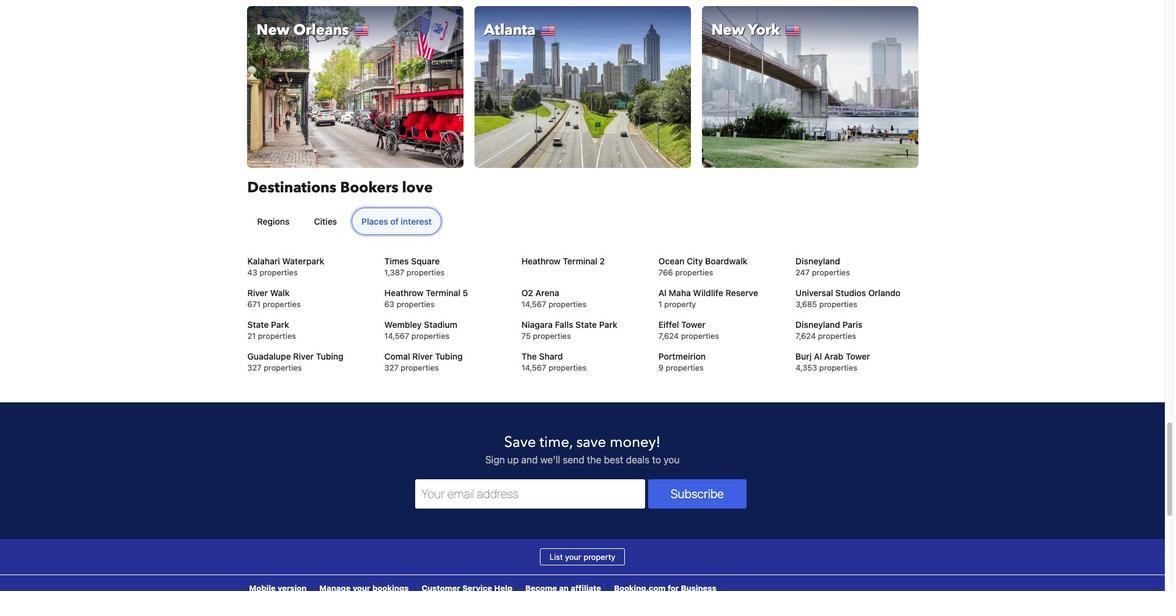 Task type: describe. For each thing, give the bounding box(es) containing it.
we'll
[[540, 455, 560, 466]]

walk
[[270, 288, 290, 299]]

atlanta
[[484, 20, 536, 40]]

eiffel
[[659, 320, 679, 330]]

best
[[604, 455, 623, 466]]

1
[[659, 300, 662, 310]]

ocean city boardwalk 766 properties
[[659, 256, 747, 278]]

327 for comal river tubing
[[384, 364, 399, 373]]

new for new york
[[712, 20, 745, 40]]

Your email address email field
[[415, 480, 645, 510]]

universal studios orlando link
[[796, 288, 918, 300]]

terminal for 2
[[563, 256, 597, 267]]

property inside al maha wildlife reserve 1 property
[[664, 300, 696, 310]]

list your property link
[[540, 549, 625, 567]]

of
[[390, 217, 399, 227]]

properties inside eiffel tower 7,624 properties
[[681, 332, 719, 341]]

new for new orleans
[[257, 20, 290, 40]]

4,353
[[796, 364, 817, 373]]

regions button
[[247, 208, 299, 236]]

your
[[565, 553, 581, 563]]

times square 1,387 properties
[[384, 256, 445, 278]]

state inside state park 21 properties
[[247, 320, 269, 330]]

paris
[[843, 320, 863, 330]]

bookers
[[340, 178, 398, 198]]

tab list containing regions
[[242, 208, 918, 236]]

3,685
[[796, 300, 817, 310]]

guadalupe river tubing 327 properties
[[247, 352, 344, 373]]

disneyland paris 7,624 properties
[[796, 320, 863, 341]]

navigation inside save time, save money! footer
[[243, 576, 723, 592]]

o2 arena 14,567 properties
[[521, 288, 587, 310]]

places of interest
[[361, 217, 432, 227]]

327 for guadalupe river tubing
[[247, 364, 262, 373]]

burj al arab tower 4,353 properties
[[796, 352, 870, 373]]

tubing for comal river tubing
[[435, 352, 463, 362]]

21
[[247, 332, 256, 341]]

1,387
[[384, 268, 404, 278]]

reserve
[[726, 288, 758, 299]]

niagara falls state park link
[[521, 319, 643, 332]]

wildlife
[[693, 288, 723, 299]]

city
[[687, 256, 703, 267]]

times
[[384, 256, 409, 267]]

money!
[[610, 433, 661, 453]]

new york
[[712, 20, 780, 40]]

universal
[[796, 288, 833, 299]]

times square link
[[384, 256, 506, 268]]

the
[[521, 352, 537, 362]]

disneyland 247 properties
[[796, 256, 850, 278]]

love
[[402, 178, 433, 198]]

river for comal
[[412, 352, 433, 362]]

properties inside the shard 14,567 properties
[[549, 364, 587, 373]]

14,567 for wembley
[[384, 332, 409, 341]]

maha
[[669, 288, 691, 299]]

river walk 671 properties
[[247, 288, 301, 310]]

state inside niagara falls state park 75 properties
[[576, 320, 597, 330]]

671
[[247, 300, 261, 310]]

shard
[[539, 352, 563, 362]]

list
[[550, 553, 563, 563]]

wembley
[[384, 320, 422, 330]]

guadalupe river tubing link
[[247, 351, 369, 364]]

disneyland link
[[796, 256, 918, 268]]

terminal for 5
[[426, 288, 460, 299]]

up
[[507, 455, 519, 466]]

properties inside heathrow terminal 5 63 properties
[[397, 300, 435, 310]]

63
[[384, 300, 394, 310]]

portmeirion
[[659, 352, 706, 362]]

75
[[521, 332, 531, 341]]

save time, save money! sign up and we'll send the best deals to you
[[485, 433, 680, 466]]

al maha wildlife reserve 1 property
[[659, 288, 758, 310]]

cities button
[[304, 208, 347, 236]]

new orleans
[[257, 20, 349, 40]]

deals
[[626, 455, 650, 466]]

heathrow terminal 5 63 properties
[[384, 288, 468, 310]]

list your property
[[550, 553, 615, 563]]

state park 21 properties
[[247, 320, 296, 341]]

you
[[664, 455, 680, 466]]

43
[[247, 268, 257, 278]]

boardwalk
[[705, 256, 747, 267]]

al inside burj al arab tower 4,353 properties
[[814, 352, 822, 362]]

the shard 14,567 properties
[[521, 352, 587, 373]]

new orleans link
[[246, 5, 464, 169]]

arab
[[824, 352, 843, 362]]

properties inside disneyland 247 properties
[[812, 268, 850, 278]]

kalahari
[[247, 256, 280, 267]]

tower inside eiffel tower 7,624 properties
[[681, 320, 706, 330]]

7,624 for disneyland paris
[[796, 332, 816, 341]]

falls
[[555, 320, 573, 330]]

eiffel tower link
[[659, 319, 780, 332]]



Task type: vqa. For each thing, say whether or not it's contained in the screenshot.
–
no



Task type: locate. For each thing, give the bounding box(es) containing it.
7,624 inside disneyland paris 7,624 properties
[[796, 332, 816, 341]]

2 horizontal spatial river
[[412, 352, 433, 362]]

new left orleans
[[257, 20, 290, 40]]

cities
[[314, 217, 337, 227]]

to
[[652, 455, 661, 466]]

properties down 'arab'
[[819, 364, 857, 373]]

disneyland for paris
[[796, 320, 840, 330]]

0 vertical spatial heathrow
[[521, 256, 561, 267]]

2 327 from the left
[[384, 364, 399, 373]]

2 vertical spatial 14,567
[[521, 364, 546, 373]]

arena
[[535, 288, 559, 299]]

1 tubing from the left
[[316, 352, 344, 362]]

1 horizontal spatial river
[[293, 352, 314, 362]]

1 horizontal spatial heathrow
[[521, 256, 561, 267]]

river inside river walk 671 properties
[[247, 288, 268, 299]]

0 horizontal spatial al
[[659, 288, 667, 299]]

state park link
[[247, 319, 369, 332]]

tubing inside "guadalupe river tubing 327 properties"
[[316, 352, 344, 362]]

properties inside portmeirion 9 properties
[[666, 364, 704, 373]]

river up the 671
[[247, 288, 268, 299]]

tubing down "wembley stadium" link on the bottom of the page
[[435, 352, 463, 362]]

heathrow inside heathrow terminal 5 63 properties
[[384, 288, 424, 299]]

properties inside river walk 671 properties
[[263, 300, 301, 310]]

save
[[504, 433, 536, 453]]

properties inside niagara falls state park 75 properties
[[533, 332, 571, 341]]

1 vertical spatial terminal
[[426, 288, 460, 299]]

0 horizontal spatial river
[[247, 288, 268, 299]]

0 horizontal spatial tower
[[681, 320, 706, 330]]

atlanta link
[[474, 5, 691, 169]]

heathrow for heathrow terminal 2
[[521, 256, 561, 267]]

ocean city boardwalk link
[[659, 256, 780, 268]]

river right comal
[[412, 352, 433, 362]]

york
[[748, 20, 780, 40]]

properties inside disneyland paris 7,624 properties
[[818, 332, 856, 341]]

subscribe
[[671, 488, 724, 502]]

0 horizontal spatial 327
[[247, 364, 262, 373]]

the shard link
[[521, 351, 643, 364]]

2 tubing from the left
[[435, 352, 463, 362]]

7,624 inside eiffel tower 7,624 properties
[[659, 332, 679, 341]]

0 vertical spatial terminal
[[563, 256, 597, 267]]

disneyland down '3,685'
[[796, 320, 840, 330]]

park down o2 arena link
[[599, 320, 617, 330]]

properties inside o2 arena 14,567 properties
[[549, 300, 587, 310]]

327 down comal
[[384, 364, 399, 373]]

terminal
[[563, 256, 597, 267], [426, 288, 460, 299]]

universal studios orlando 3,685 properties
[[796, 288, 901, 310]]

tower right 'arab'
[[846, 352, 870, 362]]

0 horizontal spatial state
[[247, 320, 269, 330]]

al inside al maha wildlife reserve 1 property
[[659, 288, 667, 299]]

tab list
[[242, 208, 918, 236]]

327 inside comal river tubing 327 properties
[[384, 364, 399, 373]]

1 park from the left
[[271, 320, 289, 330]]

comal
[[384, 352, 410, 362]]

properties down "kalahari"
[[260, 268, 298, 278]]

burj al arab tower link
[[796, 351, 918, 364]]

properties down stadium
[[411, 332, 450, 341]]

eiffel tower 7,624 properties
[[659, 320, 719, 341]]

7,624 for eiffel tower
[[659, 332, 679, 341]]

disneyland
[[796, 256, 840, 267], [796, 320, 840, 330]]

subscribe button
[[648, 480, 747, 510]]

wembley stadium link
[[384, 319, 506, 332]]

o2 arena link
[[521, 288, 643, 300]]

properties down shard
[[549, 364, 587, 373]]

state up 21
[[247, 320, 269, 330]]

7,624 down eiffel
[[659, 332, 679, 341]]

properties inside burj al arab tower 4,353 properties
[[819, 364, 857, 373]]

properties down studios
[[819, 300, 857, 310]]

1 disneyland from the top
[[796, 256, 840, 267]]

properties inside wembley stadium 14,567 properties
[[411, 332, 450, 341]]

save
[[576, 433, 606, 453]]

1 state from the left
[[247, 320, 269, 330]]

river inside "guadalupe river tubing 327 properties"
[[293, 352, 314, 362]]

kalahari waterpark 43 properties
[[247, 256, 324, 278]]

properties inside times square 1,387 properties
[[407, 268, 445, 278]]

new york link
[[701, 5, 919, 169]]

0 vertical spatial al
[[659, 288, 667, 299]]

new left the york
[[712, 20, 745, 40]]

14,567 for o2
[[521, 300, 546, 310]]

2 state from the left
[[576, 320, 597, 330]]

regions
[[257, 217, 290, 227]]

tower inside burj al arab tower 4,353 properties
[[846, 352, 870, 362]]

niagara
[[521, 320, 553, 330]]

destinations bookers love
[[247, 178, 433, 198]]

tubing for guadalupe river tubing
[[316, 352, 344, 362]]

766
[[659, 268, 673, 278]]

1 horizontal spatial terminal
[[563, 256, 597, 267]]

properties inside comal river tubing 327 properties
[[401, 364, 439, 373]]

navigation
[[243, 576, 723, 592]]

al right burj
[[814, 352, 822, 362]]

2 7,624 from the left
[[796, 332, 816, 341]]

and
[[521, 455, 538, 466]]

1 horizontal spatial tower
[[846, 352, 870, 362]]

properties down falls
[[533, 332, 571, 341]]

properties down guadalupe
[[264, 364, 302, 373]]

property inside list your property link
[[584, 553, 615, 563]]

tower right eiffel
[[681, 320, 706, 330]]

comal river tubing link
[[384, 351, 506, 364]]

1 horizontal spatial 7,624
[[796, 332, 816, 341]]

0 vertical spatial disneyland
[[796, 256, 840, 267]]

guadalupe
[[247, 352, 291, 362]]

heathrow terminal 2
[[521, 256, 605, 267]]

properties down paris
[[818, 332, 856, 341]]

14,567 inside the shard 14,567 properties
[[521, 364, 546, 373]]

properties down portmeirion
[[666, 364, 704, 373]]

properties up wembley on the bottom left of the page
[[397, 300, 435, 310]]

properties inside state park 21 properties
[[258, 332, 296, 341]]

river inside comal river tubing 327 properties
[[412, 352, 433, 362]]

save time, save money! footer
[[0, 403, 1165, 592]]

properties down walk
[[263, 300, 301, 310]]

9
[[659, 364, 664, 373]]

2
[[600, 256, 605, 267]]

14,567 inside wembley stadium 14,567 properties
[[384, 332, 409, 341]]

1 new from the left
[[257, 20, 290, 40]]

0 horizontal spatial terminal
[[426, 288, 460, 299]]

property right your
[[584, 553, 615, 563]]

0 horizontal spatial park
[[271, 320, 289, 330]]

14,567 for the
[[521, 364, 546, 373]]

2 new from the left
[[712, 20, 745, 40]]

destinations
[[247, 178, 336, 198]]

1 horizontal spatial 327
[[384, 364, 399, 373]]

properties up universal at right
[[812, 268, 850, 278]]

2 park from the left
[[599, 320, 617, 330]]

disneyland up '247'
[[796, 256, 840, 267]]

orleans
[[293, 20, 349, 40]]

1 vertical spatial 14,567
[[384, 332, 409, 341]]

1 horizontal spatial tubing
[[435, 352, 463, 362]]

properties inside kalahari waterpark 43 properties
[[260, 268, 298, 278]]

14,567 down o2 at left
[[521, 300, 546, 310]]

square
[[411, 256, 440, 267]]

park inside state park 21 properties
[[271, 320, 289, 330]]

1 vertical spatial property
[[584, 553, 615, 563]]

tubing inside comal river tubing 327 properties
[[435, 352, 463, 362]]

properties up falls
[[549, 300, 587, 310]]

property down maha
[[664, 300, 696, 310]]

1 vertical spatial disneyland
[[796, 320, 840, 330]]

terminal left 2
[[563, 256, 597, 267]]

properties inside "guadalupe river tubing 327 properties"
[[264, 364, 302, 373]]

park down river walk 671 properties
[[271, 320, 289, 330]]

send
[[563, 455, 584, 466]]

5
[[463, 288, 468, 299]]

heathrow up 63
[[384, 288, 424, 299]]

properties inside ocean city boardwalk 766 properties
[[675, 268, 713, 278]]

disneyland paris link
[[796, 319, 918, 332]]

river down state park link
[[293, 352, 314, 362]]

7,624
[[659, 332, 679, 341], [796, 332, 816, 341]]

1 horizontal spatial al
[[814, 352, 822, 362]]

1 horizontal spatial property
[[664, 300, 696, 310]]

1 327 from the left
[[247, 364, 262, 373]]

1 vertical spatial heathrow
[[384, 288, 424, 299]]

1 horizontal spatial new
[[712, 20, 745, 40]]

14,567 inside o2 arena 14,567 properties
[[521, 300, 546, 310]]

1 vertical spatial al
[[814, 352, 822, 362]]

terminal left 5
[[426, 288, 460, 299]]

327
[[247, 364, 262, 373], [384, 364, 399, 373]]

0 horizontal spatial tubing
[[316, 352, 344, 362]]

0 vertical spatial property
[[664, 300, 696, 310]]

disneyland for 247
[[796, 256, 840, 267]]

heathrow terminal 2 link
[[521, 256, 643, 268]]

stadium
[[424, 320, 457, 330]]

0 vertical spatial 14,567
[[521, 300, 546, 310]]

tower
[[681, 320, 706, 330], [846, 352, 870, 362]]

14,567 down wembley on the bottom left of the page
[[384, 332, 409, 341]]

disneyland inside disneyland 247 properties
[[796, 256, 840, 267]]

0 horizontal spatial 7,624
[[659, 332, 679, 341]]

tubing
[[316, 352, 344, 362], [435, 352, 463, 362]]

247
[[796, 268, 810, 278]]

sign
[[485, 455, 505, 466]]

7,624 up burj
[[796, 332, 816, 341]]

terminal inside heathrow terminal 5 63 properties
[[426, 288, 460, 299]]

heathrow terminal 5 link
[[384, 288, 506, 300]]

heathrow up arena
[[521, 256, 561, 267]]

14,567 down the
[[521, 364, 546, 373]]

327 down guadalupe
[[247, 364, 262, 373]]

portmeirion link
[[659, 351, 780, 364]]

327 inside "guadalupe river tubing 327 properties"
[[247, 364, 262, 373]]

1 vertical spatial tower
[[846, 352, 870, 362]]

places
[[361, 217, 388, 227]]

niagara falls state park 75 properties
[[521, 320, 617, 341]]

al
[[659, 288, 667, 299], [814, 352, 822, 362]]

0 horizontal spatial new
[[257, 20, 290, 40]]

properties inside universal studios orlando 3,685 properties
[[819, 300, 857, 310]]

waterpark
[[282, 256, 324, 267]]

heathrow for heathrow terminal 5 63 properties
[[384, 288, 424, 299]]

tubing down state park link
[[316, 352, 344, 362]]

kalahari waterpark link
[[247, 256, 369, 268]]

1 horizontal spatial park
[[599, 320, 617, 330]]

properties down comal
[[401, 364, 439, 373]]

state right falls
[[576, 320, 597, 330]]

studios
[[835, 288, 866, 299]]

properties up portmeirion
[[681, 332, 719, 341]]

heathrow
[[521, 256, 561, 267], [384, 288, 424, 299]]

properties up guadalupe
[[258, 332, 296, 341]]

0 horizontal spatial property
[[584, 553, 615, 563]]

disneyland inside disneyland paris 7,624 properties
[[796, 320, 840, 330]]

properties down city
[[675, 268, 713, 278]]

1 7,624 from the left
[[659, 332, 679, 341]]

al up the 1
[[659, 288, 667, 299]]

the
[[587, 455, 601, 466]]

park inside niagara falls state park 75 properties
[[599, 320, 617, 330]]

burj
[[796, 352, 812, 362]]

0 horizontal spatial heathrow
[[384, 288, 424, 299]]

river for guadalupe
[[293, 352, 314, 362]]

properties down "square"
[[407, 268, 445, 278]]

portmeirion 9 properties
[[659, 352, 706, 373]]

new
[[257, 20, 290, 40], [712, 20, 745, 40]]

2 disneyland from the top
[[796, 320, 840, 330]]

1 horizontal spatial state
[[576, 320, 597, 330]]

0 vertical spatial tower
[[681, 320, 706, 330]]

wembley stadium 14,567 properties
[[384, 320, 457, 341]]



